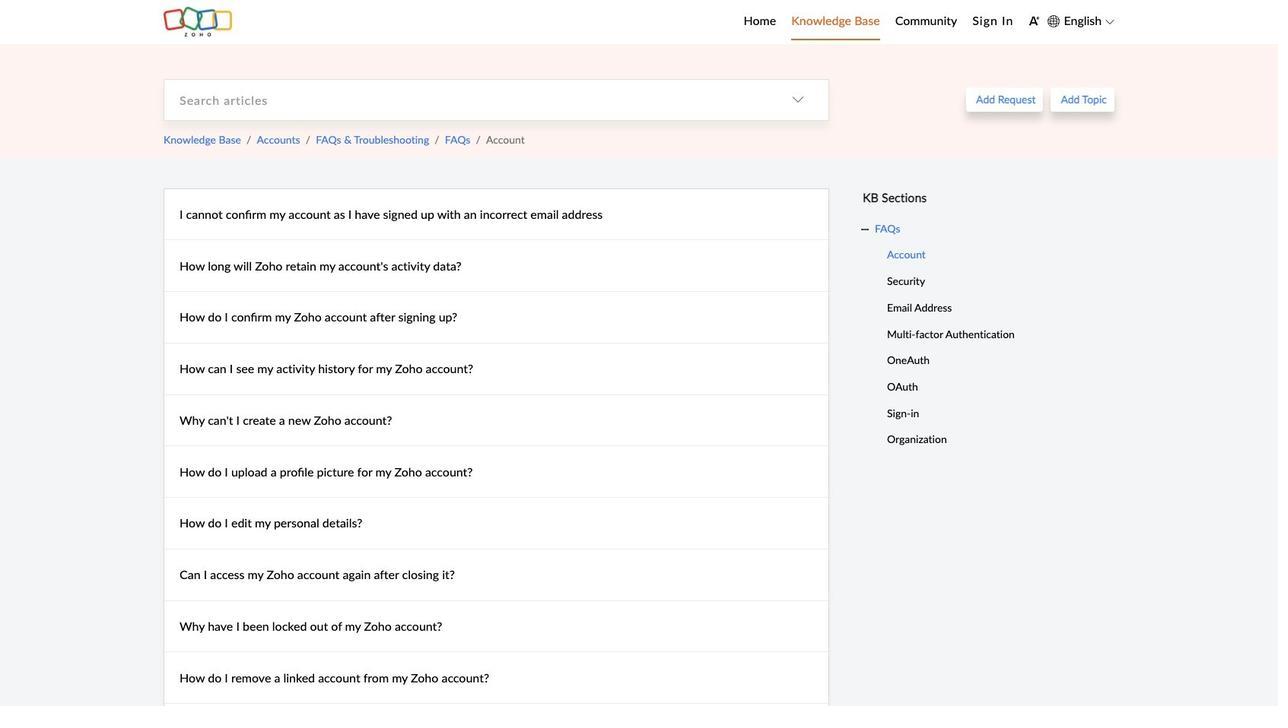 Task type: locate. For each thing, give the bounding box(es) containing it.
choose languages element
[[1048, 11, 1115, 31]]

user preference image
[[1029, 15, 1040, 27]]



Task type: describe. For each thing, give the bounding box(es) containing it.
user preference element
[[1029, 10, 1040, 34]]

choose category element
[[768, 80, 829, 120]]

choose category image
[[792, 94, 804, 106]]

Search articles field
[[164, 80, 768, 120]]



Task type: vqa. For each thing, say whether or not it's contained in the screenshot.
User Preference ELEMENT
yes



